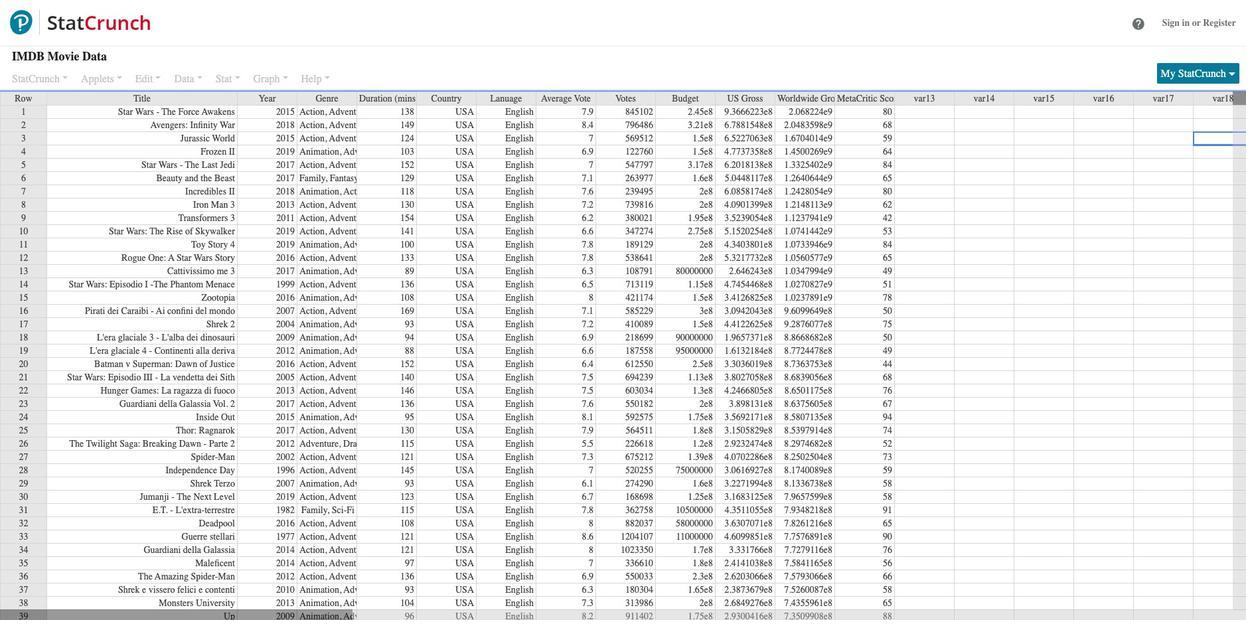Task type: locate. For each thing, give the bounding box(es) containing it.
2012 down "2009"
[[276, 345, 295, 357]]

comedy for guardiani della galassia
[[373, 545, 404, 556]]

Data set title: click to edit text field
[[12, 47, 141, 65]]

0 vertical spatial dei
[[108, 305, 119, 317]]

1 6.3 from the top
[[582, 266, 594, 277]]

2016 down '1999'
[[276, 292, 295, 303]]

fantasy right "drama," at left bottom
[[373, 438, 402, 450]]

adventure, down the '1999 action, adventure, fantasy 136'
[[344, 292, 385, 303]]

1 vertical spatial guardiani
[[144, 545, 181, 556]]

4 2019 from the top
[[276, 491, 295, 503]]

7 for 152
[[589, 159, 594, 171]]

0 vertical spatial 49
[[883, 266, 892, 277]]

0 vertical spatial 7.6
[[582, 186, 594, 197]]

dawn up vendetta
[[175, 359, 197, 370]]

wars: down 'batman'
[[84, 372, 106, 383]]

0 vertical spatial 121
[[400, 452, 414, 463]]

0 vertical spatial la
[[160, 372, 170, 383]]

e left vissero
[[142, 584, 146, 596]]

2 vertical spatial 121
[[400, 545, 414, 556]]

17 usa from the top
[[456, 319, 474, 330]]

37 usa from the top
[[456, 584, 474, 596]]

0 vertical spatial 2007
[[276, 305, 295, 317]]

frozen
[[201, 146, 227, 157]]

7.8 for 538641
[[582, 252, 594, 264]]

7 usa from the top
[[456, 186, 474, 197]]

wars:
[[126, 226, 147, 237], [86, 279, 107, 290], [84, 372, 106, 383]]

adventure, for jumanji - the next level
[[329, 491, 370, 503]]

the left "twilight"
[[69, 438, 84, 450]]

1.2640644e9
[[784, 173, 833, 184]]

2017 for 2017 action, adventure, comedy 136
[[276, 398, 295, 410]]

6.9 up 6.4
[[582, 332, 594, 343]]

0 vertical spatial 93
[[405, 319, 414, 330]]

0 vertical spatial 94
[[405, 332, 414, 343]]

3e8
[[700, 305, 713, 317]]

4 up superman: in the left of the page
[[142, 345, 147, 357]]

56
[[883, 558, 892, 569]]

average
[[541, 93, 572, 104]]

1 65 from the top
[[883, 173, 892, 184]]

caraibi
[[121, 305, 149, 317]]

7.9348218e8
[[784, 505, 833, 516]]

3 2019 from the top
[[276, 239, 295, 250]]

fi for 136
[[388, 571, 396, 582]]

ii up jedi
[[229, 146, 235, 157]]

0 vertical spatial 6.3
[[582, 266, 594, 277]]

84
[[883, 159, 892, 171], [883, 239, 892, 250]]

- up avengers:
[[156, 106, 159, 118]]

2 58 from the top
[[883, 491, 892, 503]]

thor: ragnarok
[[176, 425, 235, 436]]

3.331766e8
[[729, 545, 773, 556]]

adventure, down 2018 action, adventure, sci-fi 149
[[329, 133, 370, 144]]

4 up 5
[[21, 146, 26, 157]]

10 english from the top
[[505, 226, 534, 237]]

guardiani down games:
[[119, 398, 157, 410]]

9 animation, from the top
[[299, 412, 342, 423]]

2007 animation, adventure, comedy
[[276, 478, 419, 489]]

3 2016 from the top
[[276, 359, 295, 370]]

2 vertical spatial 2013
[[276, 598, 295, 609]]

1 vertical spatial 93
[[405, 478, 414, 489]]

49
[[883, 266, 892, 277], [883, 345, 892, 357]]

12 english from the top
[[505, 252, 534, 264]]

0 vertical spatial 7.2
[[582, 199, 594, 210]]

93 for 2004 animation, adventure, comedy
[[405, 319, 414, 330]]

141
[[400, 226, 414, 237]]

wars: up pirati
[[86, 279, 107, 290]]

2016 action, adventure, comedy 108
[[276, 518, 414, 529]]

action, for 2007 action, adventure, fantasy 169
[[299, 305, 327, 317]]

0 vertical spatial family,
[[299, 173, 328, 184]]

my statcrunch ▾ button
[[1157, 63, 1240, 84]]

action, for 2016 action, adventure, comedy 108
[[299, 518, 327, 529]]

comedy for frozen ii
[[387, 146, 419, 157]]

adventure, up 2011 action, adventure, sci-fi 154
[[329, 199, 370, 210]]

8 animation, from the top
[[299, 345, 342, 357]]

l'era for l'era glaciale 4 - continenti alla deriva
[[90, 345, 109, 357]]

2 vertical spatial 93
[[405, 584, 414, 596]]

2 ii from the top
[[229, 186, 235, 197]]

152 up the 140
[[400, 359, 414, 370]]

1 horizontal spatial wars
[[159, 159, 177, 171]]

1 2013 from the top
[[276, 199, 295, 210]]

adventure, up fantasy,
[[329, 159, 370, 171]]

l'extra-
[[176, 505, 205, 516]]

english for 239495
[[505, 186, 534, 197]]

usa for 550182
[[456, 398, 474, 410]]

26
[[19, 438, 28, 450]]

adventure, down 2010 animation, adventure, comedy
[[344, 598, 385, 609]]

0 horizontal spatial 4
[[21, 146, 26, 157]]

1 vertical spatial 2019 animation, adventure, comedy
[[276, 239, 419, 250]]

7 english from the top
[[505, 186, 534, 197]]

65 for 1.0560577e9
[[883, 252, 892, 264]]

adventure, down 2007 animation, adventure, comedy
[[329, 491, 370, 503]]

36
[[19, 571, 28, 582]]

2 65 from the top
[[883, 252, 892, 264]]

statcrunch top level menu menu bar
[[0, 63, 1246, 89]]

0 vertical spatial 130
[[400, 199, 414, 210]]

0 vertical spatial 59
[[883, 133, 892, 144]]

0 vertical spatial of
[[185, 226, 193, 237]]

0 vertical spatial 1.8e8
[[693, 425, 713, 436]]

adventure, for frozen ii
[[344, 146, 385, 157]]

1 vertical spatial 7.5
[[582, 385, 594, 396]]

0 vertical spatial 7.1
[[582, 173, 594, 184]]

0 vertical spatial 84
[[883, 159, 892, 171]]

adventure, up "2016 animation, adventure, comedy"
[[329, 279, 370, 290]]

1 2007 from the top
[[276, 305, 295, 317]]

4.7737358e8
[[725, 146, 773, 157]]

fantasy down 154
[[373, 226, 402, 237]]

1 vertical spatial glaciale
[[111, 345, 140, 357]]

8.1336738e8
[[784, 478, 833, 489]]

7.8 down 6.7
[[582, 505, 594, 516]]

16 usa from the top
[[456, 305, 474, 317]]

1 vertical spatial 68
[[883, 372, 892, 383]]

6.6
[[582, 226, 594, 237], [582, 345, 594, 357]]

0 vertical spatial 7.8
[[582, 239, 594, 250]]

adventure, up 2010 animation, adventure, comedy
[[329, 571, 370, 582]]

adventure, up 2019 action, adventure, fantasy 141
[[329, 212, 370, 224]]

34 english from the top
[[505, 545, 534, 556]]

star wars - the force awakens
[[118, 106, 235, 118]]

1 2014 from the top
[[276, 545, 295, 556]]

1 vertical spatial ii
[[229, 186, 235, 197]]

animation, up 1982 family, sci-fi at the left of page
[[299, 478, 342, 489]]

2e8 for 5.3217732e8
[[700, 252, 713, 264]]

episodio down v
[[108, 372, 141, 383]]

26 english from the top
[[505, 438, 534, 450]]

action, for 2005 action, adventure, fantasy 140
[[299, 372, 327, 383]]

superman:
[[133, 359, 173, 370]]

1 vertical spatial 2013
[[276, 385, 295, 396]]

2 vertical spatial 2012
[[276, 571, 295, 582]]

2e8 up 1.95e8
[[700, 199, 713, 210]]

animation, down 2010 animation, adventure, comedy
[[299, 598, 342, 609]]

animation, up 2016 action, adventure, sci-fi 152
[[299, 345, 342, 357]]

5 2e8 from the top
[[700, 398, 713, 410]]

6.6 up 6.4
[[582, 345, 594, 357]]

adventure, up 2012 action, adventure, sci-fi 136
[[329, 558, 370, 569]]

english for 421174
[[505, 292, 534, 303]]

2013 action, adventure, mystery 146
[[276, 385, 414, 396]]

1 vertical spatial 7.3
[[582, 598, 594, 609]]

3 2017 from the top
[[276, 266, 295, 277]]

of for rise
[[185, 226, 193, 237]]

2.646243e8
[[729, 266, 773, 277]]

2 vertical spatial dei
[[206, 372, 218, 383]]

1.0270827e9
[[784, 279, 833, 290]]

11 animation, from the top
[[299, 584, 342, 596]]

ragazza
[[174, 385, 202, 396]]

3 6.9 from the top
[[582, 571, 594, 582]]

49 up '51'
[[883, 266, 892, 277]]

2 7.6 from the top
[[582, 398, 594, 410]]

6.1
[[582, 478, 594, 489]]

usa for 313986
[[456, 598, 474, 609]]

713119
[[626, 279, 653, 290]]

comedy
[[387, 146, 419, 157], [387, 239, 419, 250], [387, 266, 419, 277], [387, 292, 419, 303], [387, 319, 419, 330], [387, 332, 419, 343], [387, 345, 419, 357], [373, 398, 404, 410], [387, 412, 419, 423], [373, 425, 404, 436], [387, 478, 419, 489], [373, 491, 404, 503], [373, 518, 404, 529], [373, 545, 404, 556], [387, 584, 419, 596], [387, 598, 419, 609]]

0 vertical spatial 7.5
[[582, 372, 594, 383]]

comedy for l'era glaciale 3 - l'alba dei dinosauri
[[387, 332, 419, 343]]

115 up 145
[[401, 438, 414, 450]]

2 vertical spatial wars:
[[84, 372, 106, 383]]

2019 animation, adventure, comedy down 2015 action, adventure, sci-fi 124
[[276, 146, 419, 157]]

animation, for l'era glaciale 3 - l'alba dei dinosauri
[[299, 332, 342, 343]]

english for 550033
[[505, 571, 534, 582]]

121 for action, adventure, comedy
[[400, 545, 414, 556]]

0 horizontal spatial della
[[159, 398, 177, 410]]

7.8 up 6.5
[[582, 252, 594, 264]]

58 for 8.1336738e8
[[883, 478, 892, 489]]

fi for 133
[[388, 252, 396, 264]]

usa for 882037
[[456, 518, 474, 529]]

fi for 130
[[388, 199, 396, 210]]

1 121 from the top
[[400, 452, 414, 463]]

english
[[505, 106, 534, 118], [505, 120, 534, 131], [505, 133, 534, 144], [505, 146, 534, 157], [505, 159, 534, 171], [505, 173, 534, 184], [505, 186, 534, 197], [505, 199, 534, 210], [505, 212, 534, 224], [505, 226, 534, 237], [505, 239, 534, 250], [505, 252, 534, 264], [505, 266, 534, 277], [505, 279, 534, 290], [505, 292, 534, 303], [505, 305, 534, 317], [505, 319, 534, 330], [505, 332, 534, 343], [505, 345, 534, 357], [505, 359, 534, 370], [505, 372, 534, 383], [505, 385, 534, 396], [505, 398, 534, 410], [505, 412, 534, 423], [505, 425, 534, 436], [505, 438, 534, 450], [505, 452, 534, 463], [505, 465, 534, 476], [505, 478, 534, 489], [505, 491, 534, 503], [505, 505, 534, 516], [505, 518, 534, 529], [505, 531, 534, 543], [505, 545, 534, 556], [505, 558, 534, 569], [505, 571, 534, 582], [505, 584, 534, 596], [505, 598, 534, 609]]

0 horizontal spatial 94
[[405, 332, 414, 343]]

university
[[196, 598, 235, 609]]

18 usa from the top
[[456, 332, 474, 343]]

metacritic
[[837, 93, 878, 104]]

2 spider- from the top
[[191, 571, 218, 582]]

7
[[589, 133, 594, 144], [589, 159, 594, 171], [21, 186, 26, 197], [589, 465, 594, 476], [589, 558, 594, 569]]

1 horizontal spatial 94
[[883, 412, 892, 423]]

8 down 6.5
[[589, 292, 594, 303]]

37
[[19, 584, 28, 596]]

21
[[19, 372, 28, 383]]

3 animation, from the top
[[299, 239, 342, 250]]

0 vertical spatial ii
[[229, 146, 235, 157]]

1 93 from the top
[[405, 319, 414, 330]]

a
[[168, 252, 175, 264]]

man up day
[[218, 452, 235, 463]]

7.3 left 313986
[[582, 598, 594, 609]]

1 vertical spatial 76
[[883, 545, 892, 556]]

2 76 from the top
[[883, 545, 892, 556]]

1 horizontal spatial dei
[[187, 332, 198, 343]]

0 vertical spatial shrek
[[206, 319, 228, 330]]

2017 up the 2002
[[276, 425, 295, 436]]

1 vertical spatial 2018
[[276, 186, 295, 197]]

star for star wars: the rise of skywalker
[[109, 226, 124, 237]]

0 horizontal spatial gross
[[742, 93, 763, 104]]

della down hunger games: la ragazza di fuoco
[[159, 398, 177, 410]]

1 vertical spatial 2014
[[276, 558, 295, 569]]

7.6 up the 6.2
[[582, 186, 594, 197]]

1 vertical spatial 4
[[230, 239, 235, 250]]

2 2014 from the top
[[276, 558, 295, 569]]

1 80 from the top
[[883, 106, 892, 118]]

action, for 2002 action, adventure, sci-fi 121
[[299, 452, 327, 463]]

2 59 from the top
[[883, 465, 892, 476]]

stellari
[[210, 531, 235, 543]]

2 93 from the top
[[405, 478, 414, 489]]

glaciale for 4
[[111, 345, 140, 357]]

2 6.6 from the top
[[582, 345, 594, 357]]

action, for 2015 action, adventure, sci-fi 138
[[299, 106, 327, 118]]

0 vertical spatial 2015
[[276, 106, 295, 118]]

english for 108791
[[505, 266, 534, 277]]

1 vertical spatial 7.1
[[582, 305, 594, 317]]

2 animation, from the top
[[299, 186, 342, 197]]

4.3511055e8
[[725, 505, 773, 516]]

english for 603034
[[505, 385, 534, 396]]

1.1237941e9
[[784, 212, 833, 224]]

550033
[[626, 571, 653, 582]]

adventure, for independence day
[[329, 465, 370, 476]]

1 59 from the top
[[883, 133, 892, 144]]

2015 for 2015 animation, adventure, comedy
[[276, 412, 295, 423]]

0 vertical spatial 7.3
[[582, 452, 594, 463]]

usa for 612550
[[456, 359, 474, 370]]

35 english from the top
[[505, 558, 534, 569]]

13 english from the top
[[505, 266, 534, 277]]

family, for family, sci-fi
[[301, 505, 330, 516]]

1 1.8e8 from the top
[[693, 425, 713, 436]]

1 vertical spatial 121
[[400, 531, 414, 543]]

sign in or register banner
[[0, 0, 1246, 47]]

2 2013 from the top
[[276, 385, 295, 396]]

adventure, down 2012 animation, adventure, comedy
[[329, 359, 370, 370]]

2e8 down 1.65e8
[[700, 598, 713, 609]]

1 horizontal spatial 4
[[142, 345, 147, 357]]

adventure, up the '1999 action, adventure, fantasy 136'
[[344, 266, 385, 277]]

2012 adventure, drama, fantasy 115
[[276, 438, 414, 450]]

145
[[400, 465, 414, 476]]

0 horizontal spatial dei
[[108, 305, 119, 317]]

2 vertical spatial 136
[[400, 571, 414, 582]]

1 vertical spatial 6.3
[[582, 584, 594, 596]]

1 vertical spatial 49
[[883, 345, 892, 357]]

130 up 154
[[400, 199, 414, 210]]

episodio for iii
[[108, 372, 141, 383]]

dei right pirati
[[108, 305, 119, 317]]

7.5793066e8
[[784, 571, 833, 582]]

2 7.1 from the top
[[582, 305, 594, 317]]

1 vertical spatial 1.6e8
[[693, 478, 713, 489]]

6.9 down 8.6
[[582, 571, 594, 582]]

glaciale up v
[[111, 345, 140, 357]]

adventure, for shrek terzo
[[344, 478, 385, 489]]

1 50 from the top
[[883, 305, 892, 317]]

fantasy up mystery
[[373, 372, 402, 383]]

0 vertical spatial 2014
[[276, 545, 295, 556]]

action, for 2013 action, adventure, sci-fi 130
[[299, 199, 327, 210]]

6.3 up 6.5
[[582, 266, 594, 277]]

usa for 845102
[[456, 106, 474, 118]]

3 7.8 from the top
[[582, 505, 594, 516]]

3 up skywalker
[[230, 212, 235, 224]]

ii down beast
[[229, 186, 235, 197]]

8 english from the top
[[505, 199, 534, 210]]

guardiani for guardiani della galassia
[[144, 545, 181, 556]]

fantasy for 121
[[373, 531, 402, 543]]

2 horizontal spatial wars
[[194, 252, 213, 264]]

menace
[[206, 279, 235, 290]]

7.1 down 6.5
[[582, 305, 594, 317]]

adventure, up 2017 animation, adventure, comedy
[[329, 252, 370, 264]]

152 down 103
[[400, 159, 414, 171]]

menu bar
[[0, 66, 398, 89]]

2 6.9 from the top
[[582, 332, 594, 343]]

2 1.8e8 from the top
[[693, 558, 713, 569]]

0 vertical spatial 152
[[400, 159, 414, 171]]

93 for 2007 animation, adventure, comedy
[[405, 478, 414, 489]]

7.1 up the 6.2
[[582, 173, 594, 184]]

36 english from the top
[[505, 571, 534, 582]]

129
[[400, 173, 414, 184]]

1 horizontal spatial e
[[199, 584, 203, 596]]

1 vertical spatial della
[[183, 545, 201, 556]]

7.6 for 550182
[[582, 398, 594, 410]]

wars down title
[[135, 106, 154, 118]]

15
[[19, 292, 28, 303]]

5 usa from the top
[[456, 159, 474, 171]]

0 vertical spatial 7.9
[[582, 106, 594, 118]]

1 vertical spatial 2015
[[276, 133, 295, 144]]

2e8 down 3.17e8
[[700, 186, 713, 197]]

0 horizontal spatial of
[[185, 226, 193, 237]]

1 vertical spatial 50
[[883, 332, 892, 343]]

24 usa from the top
[[456, 412, 474, 423]]

star for star wars - the last jedi
[[141, 159, 156, 171]]

2016 for 2016 action, adventure, comedy 108
[[276, 518, 295, 529]]

adventure, up the '1996 action, adventure, sci-fi 145'
[[329, 452, 370, 463]]

english for 882037
[[505, 518, 534, 529]]

7.5
[[582, 372, 594, 383], [582, 385, 594, 396]]

1 vertical spatial man
[[218, 452, 235, 463]]

612550
[[626, 359, 653, 370]]

english for 274290
[[505, 478, 534, 489]]

33
[[19, 531, 28, 543]]

comedy for monsters university
[[387, 598, 419, 609]]

glaciale down caraibi
[[118, 332, 147, 343]]

0 vertical spatial guardiani
[[119, 398, 157, 410]]

27
[[19, 452, 28, 463]]

4.3403801e8
[[725, 239, 773, 250]]

my statcrunch ▾ main content
[[0, 46, 1246, 620]]

1 7.5 from the top
[[582, 372, 594, 383]]

episodio
[[110, 279, 143, 290], [108, 372, 141, 383]]

4 usa from the top
[[456, 146, 474, 157]]

10 usa from the top
[[456, 226, 474, 237]]

1.8e8 up 2.3e8
[[693, 558, 713, 569]]

infinity
[[190, 120, 218, 131]]

adventure, down 1977 action, adventure, fantasy 121
[[329, 545, 370, 556]]

- up "l'era glaciale 4 - continenti alla deriva"
[[156, 332, 159, 343]]

0 vertical spatial 2013
[[276, 199, 295, 210]]

8.8668682e8
[[784, 332, 833, 343]]

0 vertical spatial della
[[159, 398, 177, 410]]

4 65 from the top
[[883, 598, 892, 609]]

4 1.5e8 from the top
[[693, 319, 713, 330]]

2009 animation, adventure, comedy
[[276, 332, 419, 343]]

adventure, up 2012 animation, adventure, comedy
[[344, 332, 385, 343]]

1.8e8 up 1.2e8
[[693, 425, 713, 436]]

jumanji - the next level
[[140, 491, 235, 503]]

7.1 for 585229
[[582, 305, 594, 317]]

24
[[19, 412, 28, 423]]

108 down the 123
[[400, 518, 414, 529]]

2 68 from the top
[[883, 372, 892, 383]]

21 english from the top
[[505, 372, 534, 383]]

2 horizontal spatial dei
[[206, 372, 218, 383]]

76 down 90
[[883, 545, 892, 556]]

7 animation, from the top
[[299, 332, 342, 343]]

3 58 from the top
[[883, 584, 892, 596]]

sci- for 130
[[373, 199, 388, 210]]

2016 up '2005'
[[276, 359, 295, 370]]

fantasy up family
[[373, 531, 402, 543]]

5 english from the top
[[505, 159, 534, 171]]

Empty cell, var18, row 3 text field
[[1193, 131, 1246, 145]]

24 english from the top
[[505, 412, 534, 423]]

2017 down '2005'
[[276, 398, 295, 410]]

1.5e8 for 4.4122625e8
[[693, 319, 713, 330]]

animation,
[[299, 146, 342, 157], [299, 186, 342, 197], [299, 239, 342, 250], [299, 266, 342, 277], [299, 292, 342, 303], [299, 319, 342, 330], [299, 332, 342, 343], [299, 345, 342, 357], [299, 412, 342, 423], [299, 478, 342, 489], [299, 584, 342, 596], [299, 598, 342, 609]]

51
[[883, 279, 892, 290]]

games:
[[131, 385, 159, 396]]

3 1.5e8 from the top
[[693, 292, 713, 303]]

2 vertical spatial 2015
[[276, 412, 295, 423]]

adventure, for star wars - the force awakens
[[329, 106, 370, 118]]

2 7.2 from the top
[[582, 319, 594, 330]]

ai
[[156, 305, 165, 317]]

4 2016 from the top
[[276, 518, 295, 529]]

animation, for incredibles ii
[[299, 186, 342, 197]]

0 vertical spatial galassia
[[179, 398, 211, 410]]

20 english from the top
[[505, 359, 534, 370]]

1 vertical spatial story
[[215, 252, 235, 264]]

2 vertical spatial 7.8
[[582, 505, 594, 516]]

2019 for toy story 4
[[276, 239, 295, 250]]

0 vertical spatial 6.6
[[582, 226, 594, 237]]

31 english from the top
[[505, 505, 534, 516]]

1 7.6 from the top
[[582, 186, 594, 197]]

8 up 8.6
[[589, 518, 594, 529]]

3 2e8 from the top
[[700, 239, 713, 250]]

0 vertical spatial 76
[[883, 385, 892, 396]]

38 usa from the top
[[456, 598, 474, 609]]

27 english from the top
[[505, 452, 534, 463]]

man
[[211, 199, 228, 210], [218, 452, 235, 463], [218, 571, 235, 582]]

1 horizontal spatial della
[[183, 545, 201, 556]]

2010 animation, adventure, comedy
[[276, 584, 419, 596]]

32
[[19, 518, 28, 529]]

1 vertical spatial 115
[[401, 505, 414, 516]]

usa for 694239
[[456, 372, 474, 383]]

796486
[[626, 120, 653, 131]]

star right a
[[177, 252, 192, 264]]

6 2e8 from the top
[[700, 598, 713, 609]]

0 vertical spatial wars
[[135, 106, 154, 118]]

26 usa from the top
[[456, 438, 474, 450]]

adventure, for l'era glaciale 4 - continenti alla deriva
[[344, 345, 385, 357]]

the up the l'extra- at left bottom
[[177, 491, 191, 503]]

1 horizontal spatial of
[[200, 359, 207, 370]]

80 for 1.2428054e9
[[883, 186, 892, 197]]

6.3 left 180304
[[582, 584, 594, 596]]

108 up 169
[[400, 292, 414, 303]]

0 vertical spatial 68
[[883, 120, 892, 131]]

59
[[883, 133, 892, 144], [883, 465, 892, 476]]

comedy for thor: ragnarok
[[373, 425, 404, 436]]

1.8e8
[[693, 425, 713, 436], [693, 558, 713, 569]]

2 gross from the left
[[821, 93, 843, 104]]

animation, down 2007 action, adventure, fantasy 169
[[299, 319, 342, 330]]

29 english from the top
[[505, 478, 534, 489]]

8.7724478e8
[[784, 345, 833, 357]]

1.75e8
[[688, 412, 713, 423]]

29
[[19, 478, 28, 489]]

2016 down 1982
[[276, 518, 295, 529]]

65 up 90
[[883, 518, 892, 529]]

1 76 from the top
[[883, 385, 892, 396]]

2 49 from the top
[[883, 345, 892, 357]]

2 1.6e8 from the top
[[693, 478, 713, 489]]

fi for 121
[[388, 452, 396, 463]]

fantasy down "2016 animation, adventure, comedy"
[[373, 305, 402, 317]]

2e8 up 80000000
[[700, 252, 713, 264]]

adventure, up 2013 action, adventure, mystery 146
[[329, 372, 370, 383]]

14
[[19, 279, 28, 290]]

0 vertical spatial 2018
[[276, 120, 295, 131]]

adventure, up 1977 action, adventure, fantasy 121
[[329, 518, 370, 529]]

30 english from the top
[[505, 491, 534, 503]]

16 english from the top
[[505, 305, 534, 317]]

usa for 421174
[[456, 292, 474, 303]]

1 vertical spatial 7.2
[[582, 319, 594, 330]]

3 121 from the top
[[400, 545, 414, 556]]

adventure, up 2017 action, adventure, comedy 136
[[329, 385, 370, 396]]

vendetta
[[173, 372, 204, 383]]

one:
[[148, 252, 166, 264]]

star right 21
[[67, 372, 82, 383]]

5.1520254e8
[[725, 226, 773, 237]]

e
[[142, 584, 146, 596], [199, 584, 203, 596]]

67
[[883, 398, 892, 410]]

english for 845102
[[505, 106, 534, 118]]

1 vertical spatial 2012
[[276, 438, 295, 450]]

2 vertical spatial wars
[[194, 252, 213, 264]]

adventure, for cattivissimo me 3
[[344, 266, 385, 277]]

budget
[[672, 93, 699, 104]]

adventure, down 2009 animation, adventure, comedy
[[344, 345, 385, 357]]

sci- for 149
[[373, 120, 388, 131]]

22 english from the top
[[505, 385, 534, 396]]

76 up 67
[[883, 385, 892, 396]]

man for spider-
[[218, 452, 235, 463]]

1.5e8 down 3.21e8
[[693, 133, 713, 144]]

usa for 168698
[[456, 491, 474, 503]]

0 vertical spatial l'era
[[97, 332, 116, 343]]

538641
[[626, 252, 653, 264]]

6.5
[[582, 279, 594, 290]]

7.8 for 189129
[[582, 239, 594, 250]]

maleficent
[[195, 558, 235, 569]]

68 up '64'
[[883, 120, 892, 131]]

guardiani for guardiani della galassia vol. 2
[[119, 398, 157, 410]]

1.5e8 down "3e8"
[[693, 319, 713, 330]]

1 vertical spatial 94
[[883, 412, 892, 423]]

2018 up 2011
[[276, 186, 295, 197]]

1 vertical spatial 58
[[883, 491, 892, 503]]

19 usa from the top
[[456, 345, 474, 357]]

2017 for 2017 action, adventure, fantasy 152
[[276, 159, 295, 171]]

22 usa from the top
[[456, 385, 474, 396]]

2 vertical spatial 4
[[142, 345, 147, 357]]

usa for 585229
[[456, 305, 474, 317]]

1 vertical spatial wars:
[[86, 279, 107, 290]]

93 up "104"
[[405, 584, 414, 596]]

136 for action, adventure, comedy
[[400, 398, 414, 410]]

0 vertical spatial 2012
[[276, 345, 295, 357]]

1 animation, from the top
[[299, 146, 342, 157]]

0 vertical spatial 115
[[401, 438, 414, 450]]

shrek for shrek e vissero felici e contenti
[[118, 584, 140, 596]]

0 horizontal spatial e
[[142, 584, 146, 596]]

58 for 7.9657599e8
[[883, 491, 892, 503]]

7.5260087e8
[[784, 584, 833, 596]]

1 english from the top
[[505, 106, 534, 118]]

2015 down 2018 action, adventure, sci-fi 149
[[276, 133, 295, 144]]

vissero
[[149, 584, 175, 596]]

68 for 2.0483598e9
[[883, 120, 892, 131]]

4.4122625e8
[[725, 319, 773, 330]]

1.6e8 down 3.17e8
[[693, 173, 713, 184]]

1 vertical spatial galassia
[[204, 545, 235, 556]]

1 vertical spatial wars
[[159, 159, 177, 171]]

2.3873679e8
[[725, 584, 773, 596]]

1 vertical spatial la
[[162, 385, 171, 396]]

2013 down '2005'
[[276, 385, 295, 396]]

2018 for 2018 action, adventure, sci-fi 149
[[276, 120, 295, 131]]

comedy for toy story 4
[[387, 239, 419, 250]]

6.7881548e8
[[725, 120, 773, 131]]

adventure, for the amazing spider-man
[[329, 571, 370, 582]]

76 for 7.7279116e8
[[883, 545, 892, 556]]

1 2016 from the top
[[276, 252, 295, 264]]

fantasy for 152
[[373, 159, 402, 171]]

2 80 from the top
[[883, 186, 892, 197]]

18 english from the top
[[505, 332, 534, 343]]

11 usa from the top
[[456, 239, 474, 250]]

2 2016 from the top
[[276, 292, 295, 303]]

fi for 124
[[388, 133, 396, 144]]

1.5e8 up 3.17e8
[[693, 146, 713, 157]]

1.2428054e9
[[784, 186, 833, 197]]



Task type: describe. For each thing, give the bounding box(es) containing it.
action, for 1999 action, adventure, fantasy 136
[[299, 279, 327, 290]]

english for 612550
[[505, 359, 534, 370]]

animation, for frozen ii
[[299, 146, 342, 157]]

skywalker
[[195, 226, 235, 237]]

english for 410089
[[505, 319, 534, 330]]

dinosauri
[[200, 332, 235, 343]]

- right e.t.
[[170, 505, 173, 516]]

usa for 1204107
[[456, 531, 474, 543]]

2e8 for 6.0858174e8
[[700, 186, 713, 197]]

- up beauty
[[180, 159, 183, 171]]

1.25e8
[[688, 491, 713, 503]]

animation, for inside out
[[299, 412, 342, 423]]

19
[[19, 345, 28, 357]]

year
[[259, 93, 276, 104]]

sci- for 121
[[373, 452, 388, 463]]

adventure, up the 2002 action, adventure, sci-fi 121
[[299, 438, 341, 450]]

monsters
[[159, 598, 194, 609]]

2014 for 2014 action, adventure, family 97
[[276, 558, 295, 569]]

usa for 520255
[[456, 465, 474, 476]]

6.9 for 218699
[[582, 332, 594, 343]]

187558
[[626, 345, 653, 357]]

20
[[19, 359, 28, 370]]

44
[[883, 359, 892, 370]]

0 vertical spatial dawn
[[175, 359, 197, 370]]

2013 for 2013 action, adventure, sci-fi 130
[[276, 199, 295, 210]]

7.7279116e8
[[785, 545, 833, 556]]

59 for 8.1740089e8
[[883, 465, 892, 476]]

della for guardiani della galassia vol. 2
[[159, 398, 177, 410]]

- down thor: ragnarok
[[204, 438, 207, 450]]

family, for family, fantasy, musical
[[299, 173, 328, 184]]

usa for 713119
[[456, 279, 474, 290]]

action, for 2017 action, adventure, fantasy 152
[[299, 159, 327, 171]]

1 152 from the top
[[400, 159, 414, 171]]

1.5e8 for 6.5227063e8
[[693, 133, 713, 144]]

man for iron
[[211, 199, 228, 210]]

2004 animation, adventure, comedy
[[276, 319, 419, 330]]

11
[[19, 239, 28, 250]]

english for 122760
[[505, 146, 534, 157]]

1.8e8 for 3.1505829e8
[[693, 425, 713, 436]]

1 vertical spatial dawn
[[179, 438, 201, 450]]

90
[[883, 531, 892, 543]]

usa for 347274
[[456, 226, 474, 237]]

1.3e8
[[693, 385, 713, 396]]

galassia for guardiani della galassia vol. 2
[[179, 398, 211, 410]]

vote
[[574, 93, 591, 104]]

transformers 3
[[178, 212, 235, 224]]

iron man 3
[[193, 199, 235, 210]]

1.6e8 for 5.0448117e8
[[693, 173, 713, 184]]

3 for l'era glaciale 3 - l'alba dei dinosauri
[[149, 332, 154, 343]]

3.2271994e8
[[725, 478, 773, 489]]

2 152 from the top
[[400, 359, 414, 370]]

2 e from the left
[[199, 584, 203, 596]]

comedy for deadpool
[[373, 518, 404, 529]]

the left rise
[[150, 226, 164, 237]]

jurassic world
[[180, 133, 235, 144]]

usa for 675212
[[456, 452, 474, 463]]

8.2974682e8
[[784, 438, 833, 450]]

1 115 from the top
[[401, 438, 414, 450]]

347274
[[626, 226, 653, 237]]

drama,
[[343, 438, 371, 450]]

fi for 154
[[388, 212, 396, 224]]

my statcrunch ▾
[[1161, 68, 1236, 80]]

incredibles
[[185, 186, 227, 197]]

9.2876077e8
[[784, 319, 833, 330]]

8 for 2016 animation, adventure, comedy
[[589, 292, 594, 303]]

usa for 108791
[[456, 266, 474, 277]]

74
[[883, 425, 892, 436]]

17
[[19, 319, 28, 330]]

title
[[133, 93, 151, 104]]

84 for 1.0733946e9
[[883, 239, 892, 250]]

1 130 from the top
[[400, 199, 414, 210]]

independence day
[[166, 465, 235, 476]]

english for 564511
[[505, 425, 534, 436]]

action, for 2018 action, adventure, sci-fi 149
[[299, 120, 327, 131]]

3.8027058e8
[[725, 372, 773, 383]]

the right i
[[153, 279, 168, 290]]

10500000
[[676, 505, 713, 516]]

1.5e8 for 4.7737358e8
[[693, 146, 713, 157]]

- right jumanji
[[171, 491, 175, 503]]

1 e from the left
[[142, 584, 146, 596]]

monsters university
[[159, 598, 235, 609]]

2015 animation, adventure, comedy
[[276, 412, 419, 423]]

duration (mins)
[[359, 93, 419, 104]]

2016 for 2016 action, adventure, sci-fi 152
[[276, 359, 295, 370]]

2015 for 2015 action, adventure, sci-fi 124
[[276, 133, 295, 144]]

usa for 180304
[[456, 584, 474, 596]]

108791
[[626, 266, 653, 277]]

action, for 2014 action, adventure, family 97
[[299, 558, 327, 569]]

wars for star wars - the force awakens
[[135, 106, 154, 118]]

1.0560577e9
[[784, 252, 833, 264]]

1982
[[276, 505, 295, 516]]

2e8 for 4.0901399e8
[[700, 199, 713, 210]]

ii for frozen ii
[[229, 146, 235, 157]]

80 for 2.068224e9
[[883, 106, 892, 118]]

146
[[400, 385, 414, 396]]

4.6099851e8
[[725, 531, 773, 543]]

0 vertical spatial story
[[208, 239, 228, 250]]

animation, for toy story 4
[[299, 239, 342, 250]]

2012 for 2012 adventure, drama, fantasy 115
[[276, 438, 295, 450]]

menu bar inside 'statcrunch top level menu' menu bar
[[0, 66, 398, 89]]

3.5692171e8
[[725, 412, 773, 423]]

my
[[1161, 68, 1176, 80]]

wars: for star wars: episodio iii - la vendetta dei sith
[[84, 372, 106, 383]]

3 up 5
[[21, 133, 26, 144]]

6.6 for 187558
[[582, 345, 594, 357]]

2005 action, adventure, fantasy 140
[[276, 372, 414, 383]]

shrek e vissero felici e contenti
[[118, 584, 235, 596]]

6.3 for 180304
[[582, 584, 594, 596]]

2 115 from the top
[[401, 505, 414, 516]]

adventure, for toy story 4
[[344, 239, 385, 250]]

pirati dei caraibi - ai confini del mondo
[[85, 305, 235, 317]]

2 down mondo
[[230, 319, 235, 330]]

the up vissero
[[138, 571, 153, 582]]

english for 796486
[[505, 120, 534, 131]]

118
[[401, 186, 414, 197]]

226618
[[626, 438, 653, 450]]

- left ai
[[151, 305, 154, 317]]

english for 336610
[[505, 558, 534, 569]]

shrek for shrek 2
[[206, 319, 228, 330]]

2019 for star wars: the rise of skywalker
[[276, 226, 295, 237]]

english for 550182
[[505, 398, 534, 410]]

2012 for 2012 action, adventure, sci-fi 136
[[276, 571, 295, 582]]

action, for 2017 action, adventure, comedy 130
[[299, 425, 327, 436]]

wars: for star wars: episodio i -the phantom menace
[[86, 279, 107, 290]]

the up and
[[185, 159, 199, 171]]

animation, for shrek 2
[[299, 319, 342, 330]]

8 up 9
[[21, 199, 26, 210]]

beast
[[214, 173, 235, 184]]

2 down 1 at the left of the page
[[21, 120, 26, 131]]

7 for 145
[[589, 465, 594, 476]]

usa for 263977
[[456, 173, 474, 184]]

75
[[883, 319, 892, 330]]

2017 for 2017 family, fantasy, musical
[[276, 173, 295, 184]]

7.4355961e8
[[784, 598, 833, 609]]

1.2148113e9
[[785, 199, 833, 210]]

vol.
[[213, 398, 228, 410]]

2 right vol.
[[230, 398, 235, 410]]

2015 action, adventure, sci-fi 124
[[276, 133, 414, 144]]

2 vertical spatial man
[[218, 571, 235, 582]]

2019 action, adventure, comedy 123
[[276, 491, 414, 503]]

amazing
[[155, 571, 189, 582]]

(mins)
[[395, 93, 419, 104]]

english for 585229
[[505, 305, 534, 317]]

2017 animation, adventure, comedy
[[276, 266, 419, 277]]

guerre
[[182, 531, 207, 543]]

2019 animation, adventure, comedy for 103
[[276, 146, 419, 157]]

1.9657371e8
[[725, 332, 773, 343]]

2019 animation, adventure, comedy for 100
[[276, 239, 419, 250]]

usa for 274290
[[456, 478, 474, 489]]

incredibles ii
[[185, 186, 235, 197]]

episodio for i
[[110, 279, 143, 290]]

2 right parte
[[230, 438, 235, 450]]

english for 218699
[[505, 332, 534, 343]]

gross for us
[[742, 93, 763, 104]]

worldwide
[[778, 93, 819, 104]]

547797
[[626, 159, 653, 171]]

independence
[[166, 465, 217, 476]]

action, for 2019 action, adventure, comedy 123
[[299, 491, 327, 503]]

terrestre
[[205, 505, 235, 516]]

1 spider- from the top
[[191, 452, 218, 463]]

sign
[[1162, 17, 1180, 28]]

sci- for 138
[[373, 106, 388, 118]]

1999
[[276, 279, 295, 290]]

1 108 from the top
[[400, 292, 414, 303]]

103
[[400, 146, 414, 157]]

7.3 for 675212
[[582, 452, 594, 463]]

usa for 739816
[[456, 199, 474, 210]]

usa for 538641
[[456, 252, 474, 264]]

564511
[[626, 425, 653, 436]]

2016 animation, adventure, comedy
[[276, 292, 419, 303]]

wars for star wars - the last jedi
[[159, 159, 177, 171]]

1.0347994e9
[[784, 266, 833, 277]]

6.5227063e8
[[725, 133, 773, 144]]

fi for 149
[[388, 120, 396, 131]]

sci- for 133
[[373, 252, 388, 264]]

1977 action, adventure, fantasy 121
[[276, 531, 414, 543]]

the up avengers:
[[162, 106, 176, 118]]

122760
[[626, 146, 653, 157]]

1 vertical spatial dei
[[187, 332, 198, 343]]

6
[[21, 173, 26, 184]]

3 136 from the top
[[400, 571, 414, 582]]

english for 520255
[[505, 465, 534, 476]]

hunger
[[101, 385, 128, 396]]

91
[[883, 505, 892, 516]]

english for 168698
[[505, 491, 534, 503]]

2015 for 2015 action, adventure, sci-fi 138
[[276, 106, 295, 118]]

- right iii
[[155, 372, 158, 383]]

4.7454468e8
[[725, 279, 773, 290]]

2 108 from the top
[[400, 518, 414, 529]]

- up superman: in the left of the page
[[149, 345, 152, 357]]

3.1683125e8
[[725, 491, 773, 503]]

star for star wars: episodio iii - la vendetta dei sith
[[67, 372, 82, 383]]

adventure, for deadpool
[[329, 518, 370, 529]]

59 for 1.6704014e9
[[883, 133, 892, 144]]

animation, for l'era glaciale 4 - continenti alla deriva
[[299, 345, 342, 357]]

2007 action, adventure, fantasy 169
[[276, 305, 414, 317]]

shrek for shrek terzo
[[190, 478, 212, 489]]

3.4126825e8
[[725, 292, 773, 303]]

english for 187558
[[505, 345, 534, 357]]

93 for 2010 animation, adventure, comedy
[[405, 584, 414, 596]]

218699
[[626, 332, 653, 343]]

58000000
[[676, 518, 713, 529]]

avengers: infinity war
[[150, 120, 235, 131]]

2 130 from the top
[[400, 425, 414, 436]]

- right i
[[150, 279, 153, 290]]

2005
[[276, 372, 295, 383]]



Task type: vqa. For each thing, say whether or not it's contained in the screenshot.
1st 65 from the bottom
yes



